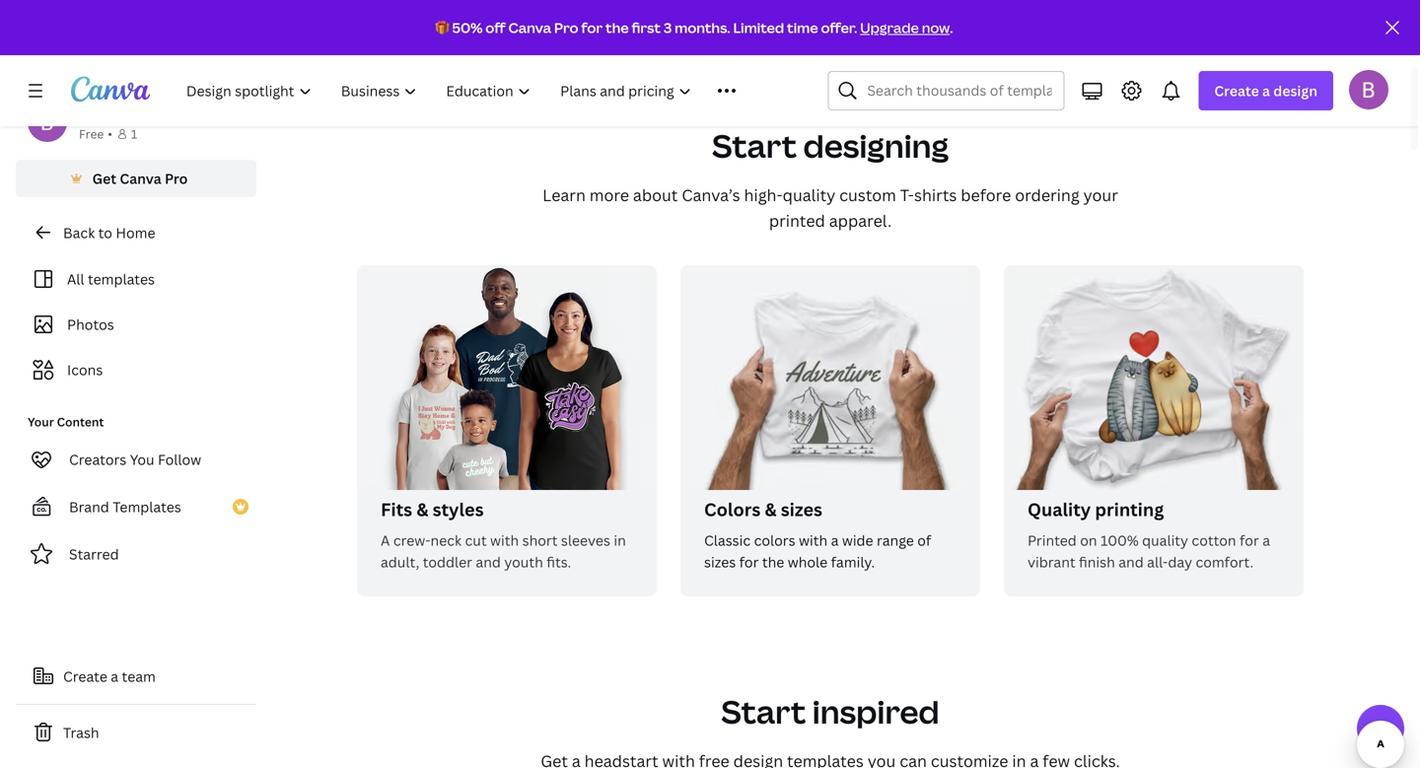 Task type: vqa. For each thing, say whether or not it's contained in the screenshot.
Planners link
no



Task type: locate. For each thing, give the bounding box(es) containing it.
0 horizontal spatial pro
[[165, 169, 188, 188]]

starred link
[[16, 535, 256, 574]]

upgrade
[[860, 18, 919, 37]]

printing
[[1095, 498, 1164, 522]]

toddler
[[423, 553, 472, 572]]

a
[[381, 531, 390, 550]]

1 horizontal spatial for
[[739, 553, 759, 572]]

start
[[712, 124, 797, 167], [721, 690, 806, 733]]

1 vertical spatial canva
[[120, 169, 161, 188]]

brand templates
[[69, 498, 181, 516]]

sizes
[[781, 498, 823, 522], [704, 553, 736, 572]]

a left team
[[111, 667, 118, 686]]

1 horizontal spatial and
[[1119, 553, 1144, 572]]

& for fits
[[417, 498, 428, 522]]

1 horizontal spatial the
[[762, 553, 784, 572]]

0 vertical spatial create
[[1215, 81, 1259, 100]]

quality up the all-
[[1142, 531, 1189, 550]]

1 horizontal spatial canva
[[509, 18, 551, 37]]

0 horizontal spatial with
[[490, 531, 519, 550]]

create
[[1215, 81, 1259, 100], [63, 667, 107, 686]]

neck
[[431, 531, 462, 550]]

1 vertical spatial the
[[762, 553, 784, 572]]

templates
[[88, 270, 155, 289]]

free
[[79, 126, 104, 142]]

2 vertical spatial for
[[739, 553, 759, 572]]

a right the "cotton"
[[1263, 531, 1271, 550]]

custom
[[840, 184, 896, 206]]

0 horizontal spatial the
[[606, 18, 629, 37]]

adult,
[[381, 553, 420, 572]]

get canva pro
[[92, 169, 188, 188]]

a left wide
[[831, 531, 839, 550]]

canva's
[[682, 184, 740, 206]]

start inspired
[[721, 690, 940, 733]]

with right cut
[[490, 531, 519, 550]]

create a design button
[[1199, 71, 1334, 110]]

vibrant
[[1028, 553, 1076, 572]]

1 vertical spatial create
[[63, 667, 107, 686]]

1 vertical spatial for
[[1240, 531, 1259, 550]]

colors
[[754, 531, 796, 550]]

fits & styles a crew-neck cut with short sleeves in adult, toddler and youth fits.
[[381, 498, 626, 572]]

quality inside the quality printing printed on 100% quality cotton for a vibrant finish and all-day comfort.
[[1142, 531, 1189, 550]]

canva
[[509, 18, 551, 37], [120, 169, 161, 188]]

0 horizontal spatial create
[[63, 667, 107, 686]]

sleeves
[[561, 531, 611, 550]]

1 horizontal spatial quality
[[1142, 531, 1189, 550]]

0 horizontal spatial &
[[417, 498, 428, 522]]

pro inside button
[[165, 169, 188, 188]]

brand
[[69, 498, 109, 516]]

🎁
[[436, 18, 449, 37]]

1 vertical spatial quality
[[1142, 531, 1189, 550]]

0 vertical spatial the
[[606, 18, 629, 37]]

create a team
[[63, 667, 156, 686]]

first
[[632, 18, 661, 37]]

create left the 'design'
[[1215, 81, 1259, 100]]

0 vertical spatial for
[[581, 18, 603, 37]]

3
[[664, 18, 672, 37]]

0 horizontal spatial sizes
[[704, 553, 736, 572]]

your
[[1084, 184, 1118, 206]]

1 horizontal spatial with
[[799, 531, 828, 550]]

pro up back to home link
[[165, 169, 188, 188]]

1 with from the left
[[490, 531, 519, 550]]

the inside colors & sizes classic colors with a wide range of sizes for the whole family.
[[762, 553, 784, 572]]

quality up printed
[[783, 184, 836, 206]]

canva right get
[[120, 169, 161, 188]]

fits
[[381, 498, 412, 522]]

apparel.
[[829, 210, 892, 231]]

& right fits
[[417, 498, 428, 522]]

and down 100%
[[1119, 553, 1144, 572]]

0 horizontal spatial and
[[476, 553, 501, 572]]

off
[[486, 18, 506, 37]]

sizes down classic
[[704, 553, 736, 572]]

start for start inspired
[[721, 690, 806, 733]]

0 vertical spatial canva
[[509, 18, 551, 37]]

1 vertical spatial sizes
[[704, 553, 736, 572]]

a left the 'design'
[[1263, 81, 1270, 100]]

bob builder image
[[1349, 70, 1389, 109]]

with up whole
[[799, 531, 828, 550]]

for down classic
[[739, 553, 759, 572]]

create a design
[[1215, 81, 1318, 100]]

comfort.
[[1196, 553, 1254, 572]]

quality for more
[[783, 184, 836, 206]]

a inside the quality printing printed on 100% quality cotton for a vibrant finish and all-day comfort.
[[1263, 531, 1271, 550]]

1 horizontal spatial create
[[1215, 81, 1259, 100]]

icons
[[67, 361, 103, 379]]

1 vertical spatial pro
[[165, 169, 188, 188]]

0 vertical spatial start
[[712, 124, 797, 167]]

for left first
[[581, 18, 603, 37]]

t-
[[900, 184, 914, 206]]

youth
[[504, 553, 543, 572]]

colors & sizes classic colors with a wide range of sizes for the whole family.
[[704, 498, 931, 572]]

2 & from the left
[[765, 498, 777, 522]]

short
[[522, 531, 558, 550]]

&
[[417, 498, 428, 522], [765, 498, 777, 522]]

& up colors
[[765, 498, 777, 522]]

2 with from the left
[[799, 531, 828, 550]]

canva right off at the left top
[[509, 18, 551, 37]]

0 horizontal spatial for
[[581, 18, 603, 37]]

& inside fits & styles a crew-neck cut with short sleeves in adult, toddler and youth fits.
[[417, 498, 428, 522]]

back
[[63, 223, 95, 242]]

1 horizontal spatial sizes
[[781, 498, 823, 522]]

sizes up colors
[[781, 498, 823, 522]]

a
[[1263, 81, 1270, 100], [831, 531, 839, 550], [1263, 531, 1271, 550], [111, 667, 118, 686]]

1 horizontal spatial pro
[[554, 18, 579, 37]]

create a team button
[[16, 657, 256, 696]]

1 vertical spatial start
[[721, 690, 806, 733]]

a inside colors & sizes classic colors with a wide range of sizes for the whole family.
[[831, 531, 839, 550]]

create inside create a team button
[[63, 667, 107, 686]]

to
[[98, 223, 112, 242]]

the left first
[[606, 18, 629, 37]]

creators you follow
[[69, 450, 201, 469]]

0 horizontal spatial quality
[[783, 184, 836, 206]]

for
[[581, 18, 603, 37], [1240, 531, 1259, 550], [739, 553, 759, 572]]

0 vertical spatial quality
[[783, 184, 836, 206]]

0 vertical spatial sizes
[[781, 498, 823, 522]]

create inside 'create a design' dropdown button
[[1215, 81, 1259, 100]]

1 & from the left
[[417, 498, 428, 522]]

creators
[[69, 450, 127, 469]]

the
[[606, 18, 629, 37], [762, 553, 784, 572]]

for up "comfort."
[[1240, 531, 1259, 550]]

1 horizontal spatial &
[[765, 498, 777, 522]]

back to home link
[[16, 213, 256, 253]]

shirts
[[914, 184, 957, 206]]

2 and from the left
[[1119, 553, 1144, 572]]

crew-
[[393, 531, 431, 550]]

& for colors
[[765, 498, 777, 522]]

create left team
[[63, 667, 107, 686]]

the down colors
[[762, 553, 784, 572]]

your content
[[28, 414, 104, 430]]

with inside fits & styles a crew-neck cut with short sleeves in adult, toddler and youth fits.
[[490, 531, 519, 550]]

1 and from the left
[[476, 553, 501, 572]]

& inside colors & sizes classic colors with a wide range of sizes for the whole family.
[[765, 498, 777, 522]]

2 horizontal spatial for
[[1240, 531, 1259, 550]]

in
[[614, 531, 626, 550]]

0 horizontal spatial canva
[[120, 169, 161, 188]]

and
[[476, 553, 501, 572], [1119, 553, 1144, 572]]

100%
[[1101, 531, 1139, 550]]

cotton
[[1192, 531, 1237, 550]]

and down cut
[[476, 553, 501, 572]]

pro right off at the left top
[[554, 18, 579, 37]]

top level navigation element
[[174, 71, 781, 110], [174, 71, 781, 110]]

None search field
[[828, 71, 1065, 110]]

quality inside learn more about canva's high-quality custom t-shirts before ordering your printed apparel.
[[783, 184, 836, 206]]

quality printing image
[[1004, 265, 1304, 490]]

designing
[[803, 124, 949, 167]]



Task type: describe. For each thing, give the bounding box(es) containing it.
printed
[[1028, 531, 1077, 550]]

a inside dropdown button
[[1263, 81, 1270, 100]]

printed
[[769, 210, 825, 231]]

quality
[[1028, 498, 1091, 522]]

starred
[[69, 545, 119, 564]]

before
[[961, 184, 1011, 206]]

fits & styles image
[[357, 265, 657, 490]]

learn more about canva's high-quality custom t-shirts before ordering your printed apparel.
[[543, 184, 1118, 231]]

offer.
[[821, 18, 858, 37]]

whole
[[788, 553, 828, 572]]

create for create a team
[[63, 667, 107, 686]]

team
[[122, 667, 156, 686]]

start designing
[[712, 124, 949, 167]]

and inside fits & styles a crew-neck cut with short sleeves in adult, toddler and youth fits.
[[476, 553, 501, 572]]

high-
[[744, 184, 783, 206]]

with inside colors & sizes classic colors with a wide range of sizes for the whole family.
[[799, 531, 828, 550]]

get
[[92, 169, 116, 188]]

styles
[[433, 498, 484, 522]]

family.
[[831, 553, 875, 572]]

50%
[[452, 18, 483, 37]]

a inside button
[[111, 667, 118, 686]]

design
[[1274, 81, 1318, 100]]

1
[[131, 126, 137, 142]]

trash
[[63, 724, 99, 742]]

and inside the quality printing printed on 100% quality cotton for a vibrant finish and all-day comfort.
[[1119, 553, 1144, 572]]

all templates link
[[28, 260, 245, 298]]

content
[[57, 414, 104, 430]]

start for start designing
[[712, 124, 797, 167]]

canva inside button
[[120, 169, 161, 188]]

inspired
[[813, 690, 940, 733]]

•
[[108, 126, 112, 142]]

all
[[67, 270, 84, 289]]

finish
[[1079, 553, 1115, 572]]

more
[[590, 184, 629, 206]]

get canva pro button
[[16, 160, 256, 197]]

range
[[877, 531, 914, 550]]

colors & sizes image
[[681, 265, 980, 490]]

on
[[1080, 531, 1097, 550]]

templates
[[113, 498, 181, 516]]

months.
[[675, 18, 731, 37]]

trash link
[[16, 713, 256, 753]]

for inside colors & sizes classic colors with a wide range of sizes for the whole family.
[[739, 553, 759, 572]]

follow
[[158, 450, 201, 469]]

cut
[[465, 531, 487, 550]]

back to home
[[63, 223, 155, 242]]

photos link
[[28, 306, 245, 343]]

create for create a design
[[1215, 81, 1259, 100]]

classic
[[704, 531, 751, 550]]

creators you follow link
[[16, 440, 256, 479]]

learn
[[543, 184, 586, 206]]

you
[[130, 450, 154, 469]]

ordering
[[1015, 184, 1080, 206]]

home
[[116, 223, 155, 242]]

icons link
[[28, 351, 245, 389]]

upgrade now button
[[860, 18, 950, 37]]

day
[[1168, 553, 1193, 572]]

limited
[[733, 18, 784, 37]]

colors
[[704, 498, 761, 522]]

your
[[28, 414, 54, 430]]

free •
[[79, 126, 112, 142]]

quality for printing
[[1142, 531, 1189, 550]]

for inside the quality printing printed on 100% quality cotton for a vibrant finish and all-day comfort.
[[1240, 531, 1259, 550]]

Search search field
[[867, 72, 1052, 109]]

all-
[[1147, 553, 1168, 572]]

quality printing printed on 100% quality cotton for a vibrant finish and all-day comfort.
[[1028, 498, 1271, 572]]

0 vertical spatial pro
[[554, 18, 579, 37]]

brand templates link
[[16, 487, 256, 527]]

about
[[633, 184, 678, 206]]

🎁 50% off canva pro for the first 3 months. limited time offer. upgrade now .
[[436, 18, 953, 37]]

wide
[[842, 531, 874, 550]]

of
[[918, 531, 931, 550]]

fits.
[[547, 553, 571, 572]]

.
[[950, 18, 953, 37]]

all templates
[[67, 270, 155, 289]]



